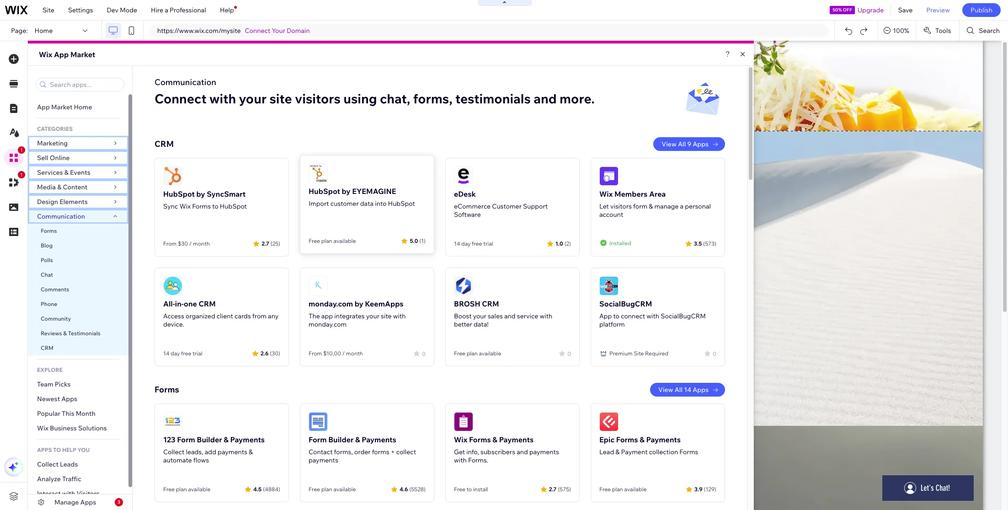 Task type: describe. For each thing, give the bounding box(es) containing it.
upgrade
[[858, 6, 885, 14]]

by for eyemagine
[[342, 187, 351, 196]]

cards
[[235, 312, 251, 320]]

testimonials
[[456, 91, 531, 107]]

0 horizontal spatial app
[[37, 103, 50, 111]]

and inside brosh crm boost your sales and service with better data!
[[505, 312, 516, 320]]

wix inside hubspot by syncsmart sync wix forms to hubspot
[[180, 202, 191, 210]]

personal
[[686, 202, 712, 210]]

dev
[[107, 6, 119, 14]]

forms
[[372, 448, 390, 456]]

members
[[615, 189, 648, 199]]

all-in-one crm access organized client cards from any device.
[[163, 299, 279, 329]]

hubspot by eyemagine import customer data into hubspot
[[309, 187, 415, 208]]

app market home
[[37, 103, 92, 111]]

free for wix forms & payments
[[454, 486, 466, 493]]

forms up payment
[[617, 435, 639, 444]]

form inside 'form builder & payments contact forms, order forms + collect payments'
[[309, 435, 327, 444]]

apps inside "view all 9 apps" link
[[693, 140, 709, 148]]

this
[[62, 410, 74, 418]]

hire a professional
[[151, 6, 206, 14]]

0 vertical spatial socialbugcrm
[[600, 299, 653, 308]]

all-in-one crm logo image
[[163, 276, 183, 296]]

reviews & testimonials
[[41, 330, 101, 337]]

sell online link
[[28, 151, 129, 165]]

marketing
[[37, 139, 68, 147]]

solutions
[[78, 424, 107, 432]]

$10,00
[[323, 350, 341, 357]]

view all 14 apps
[[659, 386, 709, 394]]

using
[[344, 91, 377, 107]]

team picks
[[37, 380, 71, 388]]

hubspot by syncsmart sync wix forms to hubspot
[[163, 189, 247, 210]]

and inside communication connect with your site visitors using chat, forms, testimonials and more.
[[534, 91, 557, 107]]

view all 9 apps link
[[654, 137, 726, 151]]

2 monday.com from the top
[[309, 320, 347, 329]]

epic forms & payments logo image
[[600, 412, 619, 432]]

client
[[217, 312, 233, 320]]

/ for hubspot
[[189, 240, 192, 247]]

to
[[53, 447, 61, 453]]

all for crm
[[679, 140, 687, 148]]

123 form builder & payments collect leads, add payments & automate flows
[[163, 435, 265, 464]]

crm link
[[28, 341, 129, 356]]

edesk logo image
[[454, 167, 474, 186]]

integrates
[[335, 312, 365, 320]]

contact
[[309, 448, 333, 456]]

2 1 button from the top
[[4, 171, 25, 192]]

subscribers
[[481, 448, 516, 456]]

sell online
[[37, 154, 70, 162]]

automate
[[163, 456, 192, 464]]

save button
[[892, 0, 920, 20]]

installed
[[610, 240, 632, 246]]

1 horizontal spatial socialbugcrm
[[661, 312, 706, 320]]

visitors
[[77, 490, 100, 498]]

testimonials
[[68, 330, 101, 337]]

services & events
[[37, 168, 90, 177]]

free plan available for contact
[[309, 486, 356, 493]]

free for 123 form builder & payments
[[163, 486, 175, 493]]

online
[[50, 154, 70, 162]]

view for crm
[[662, 140, 677, 148]]

14 inside view all 14 apps link
[[685, 386, 692, 394]]

view all 9 apps
[[662, 140, 709, 148]]

from $30 / month
[[163, 240, 210, 247]]

from
[[253, 312, 267, 320]]

available for lead
[[625, 486, 647, 493]]

$30
[[178, 240, 188, 247]]

professional
[[170, 6, 206, 14]]

crm inside crm 'link'
[[41, 345, 54, 351]]

(4884)
[[263, 486, 281, 493]]

free for hubspot by eyemagine
[[309, 237, 320, 244]]

wix forms & payments logo image
[[454, 412, 474, 432]]

1 1 button from the top
[[4, 146, 25, 167]]

wix forms & payments get info, subscribers and payments with forms.
[[454, 435, 560, 464]]

wix business solutions link
[[28, 421, 129, 436]]

interact with visitors
[[37, 490, 100, 498]]

traffic
[[62, 475, 81, 483]]

payments for epic forms & payments
[[647, 435, 681, 444]]

your for boost
[[473, 312, 487, 320]]

free plan available for sales
[[454, 350, 502, 357]]

plan for customer
[[322, 237, 333, 244]]

market inside app market home link
[[51, 103, 72, 111]]

from for monday.com by keemapps
[[309, 350, 322, 357]]

hubspot by eyemagine logo image
[[309, 164, 328, 183]]

manage
[[54, 498, 79, 507]]

communication connect with your site visitors using chat, forms, testimonials and more.
[[155, 77, 595, 107]]

forms, inside 'form builder & payments contact forms, order forms + collect payments'
[[334, 448, 353, 456]]

2.6
[[261, 350, 269, 357]]

design elements link
[[28, 194, 129, 209]]

forms.
[[469, 456, 489, 464]]

to inside socialbugcrm app to connect with socialbugcrm platform
[[614, 312, 620, 320]]

app for wix
[[54, 50, 69, 59]]

save
[[899, 6, 914, 14]]

2.7 for hubspot by syncsmart
[[262, 240, 269, 247]]

2.7 for wix forms & payments
[[549, 486, 557, 493]]

free for in-
[[181, 350, 191, 357]]

by for syncsmart
[[197, 189, 205, 199]]

better
[[454, 320, 473, 329]]

14 for in-
[[163, 350, 170, 357]]

0 vertical spatial site
[[43, 6, 54, 14]]

(5528)
[[410, 486, 426, 493]]

2.6 (30)
[[261, 350, 281, 357]]

communication link
[[28, 209, 129, 224]]

monday.com by keemapps logo image
[[309, 276, 328, 296]]

3.9
[[695, 486, 703, 493]]

customer
[[493, 202, 522, 210]]

apps
[[37, 447, 52, 453]]

data
[[360, 200, 374, 208]]

3.9 (129)
[[695, 486, 717, 493]]

from $10,00 / month
[[309, 350, 363, 357]]

view for forms
[[659, 386, 674, 394]]

preview
[[927, 6, 951, 14]]

domain
[[287, 27, 310, 35]]

collect
[[397, 448, 416, 456]]

support
[[524, 202, 548, 210]]

platform
[[600, 320, 625, 329]]

app for socialbugcrm
[[600, 312, 612, 320]]

with inside "wix forms & payments get info, subscribers and payments with forms."
[[454, 456, 467, 464]]

apps inside view all 14 apps link
[[693, 386, 709, 394]]

settings
[[68, 6, 93, 14]]

plan for lead
[[613, 486, 624, 493]]

with inside brosh crm boost your sales and service with better data!
[[540, 312, 553, 320]]

50% off
[[833, 7, 853, 13]]

newest
[[37, 395, 60, 403]]

from for hubspot by syncsmart
[[163, 240, 177, 247]]

2.7 (575)
[[549, 486, 572, 493]]

you
[[78, 447, 90, 453]]

4.6
[[400, 486, 408, 493]]

popular
[[37, 410, 60, 418]]

2 1 from the top
[[20, 172, 23, 178]]

your
[[272, 27, 286, 35]]

brosh crm boost your sales and service with better data!
[[454, 299, 553, 329]]

0 for socialbugcrm
[[714, 350, 717, 357]]

edesk ecommerce customer support software
[[454, 189, 548, 219]]

site inside monday.com by keemapps the app integrates your site with monday.com
[[381, 312, 392, 320]]

hubspot by syncsmart logo image
[[163, 167, 183, 186]]

leads
[[60, 460, 78, 469]]

with inside socialbugcrm app to connect with socialbugcrm platform
[[647, 312, 660, 320]]

explore
[[37, 367, 63, 373]]

/ for monday.com
[[343, 350, 345, 357]]

5.0 (1)
[[410, 237, 426, 244]]

leads,
[[186, 448, 203, 456]]

free for form builder & payments
[[309, 486, 320, 493]]

form inside "123 form builder & payments collect leads, add payments & automate flows"
[[177, 435, 195, 444]]

payments inside "123 form builder & payments collect leads, add payments & automate flows"
[[230, 435, 265, 444]]

free plan available for customer
[[309, 237, 356, 244]]

with inside communication connect with your site visitors using chat, forms, testimonials and more.
[[210, 91, 236, 107]]

events
[[70, 168, 90, 177]]

1 monday.com from the top
[[309, 299, 353, 308]]

service
[[517, 312, 539, 320]]

socialbugcrm logo image
[[600, 276, 619, 296]]

apps inside newest apps link
[[61, 395, 77, 403]]

with inside monday.com by keemapps the app integrates your site with monday.com
[[393, 312, 406, 320]]

dev mode
[[107, 6, 137, 14]]



Task type: locate. For each thing, give the bounding box(es) containing it.
3 0 from the left
[[714, 350, 717, 357]]

free for brosh crm
[[454, 350, 466, 357]]

access
[[163, 312, 184, 320]]

available for contact
[[334, 486, 356, 493]]

1 payments from the left
[[230, 435, 265, 444]]

(573)
[[704, 240, 717, 247]]

connect inside communication connect with your site visitors using chat, forms, testimonials and more.
[[155, 91, 207, 107]]

month for hubspot
[[193, 240, 210, 247]]

1 horizontal spatial free
[[472, 240, 483, 247]]

plan down data!
[[467, 350, 478, 357]]

hubspot down syncsmart
[[220, 202, 247, 210]]

2 horizontal spatial your
[[473, 312, 487, 320]]

hubspot right the into
[[388, 200, 415, 208]]

team picks link
[[28, 377, 129, 392]]

trial for customer
[[484, 240, 494, 247]]

get
[[454, 448, 465, 456]]

1 vertical spatial collect
[[37, 460, 59, 469]]

payments
[[230, 435, 265, 444], [362, 435, 397, 444], [500, 435, 534, 444], [647, 435, 681, 444]]

app up categories
[[37, 103, 50, 111]]

payments right the "add" at left
[[218, 448, 248, 456]]

14 day free trial for ecommerce
[[454, 240, 494, 247]]

100% button
[[879, 21, 917, 41]]

0 horizontal spatial socialbugcrm
[[600, 299, 653, 308]]

and right sales
[[505, 312, 516, 320]]

plan for sales
[[467, 350, 478, 357]]

business
[[50, 424, 77, 432]]

collect inside "123 form builder & payments collect leads, add payments & automate flows"
[[163, 448, 185, 456]]

0 vertical spatial forms,
[[414, 91, 453, 107]]

socialbugcrm app to connect with socialbugcrm platform
[[600, 299, 706, 329]]

14 day free trial down the device.
[[163, 350, 203, 357]]

forms, inside communication connect with your site visitors using chat, forms, testimonials and more.
[[414, 91, 453, 107]]

popular this month link
[[28, 406, 129, 421]]

wix inside "wix forms & payments get info, subscribers and payments with forms."
[[454, 435, 468, 444]]

1 form from the left
[[177, 435, 195, 444]]

visitors
[[295, 91, 341, 107], [611, 202, 632, 210]]

communication for communication
[[37, 212, 87, 221]]

0 horizontal spatial builder
[[197, 435, 222, 444]]

day for ecommerce
[[462, 240, 471, 247]]

4.5 (4884)
[[253, 486, 281, 493]]

connect for connect your domain
[[245, 27, 271, 35]]

data!
[[474, 320, 489, 329]]

your inside monday.com by keemapps the app integrates your site with monday.com
[[366, 312, 380, 320]]

0 vertical spatial 1
[[20, 147, 23, 153]]

payments inside epic forms & payments lead & payment collection forms
[[647, 435, 681, 444]]

1 left the marketing on the top left
[[20, 147, 23, 153]]

1 horizontal spatial connect
[[245, 27, 271, 35]]

payments for form builder & payments
[[362, 435, 397, 444]]

month right $30 at the top of page
[[193, 240, 210, 247]]

available down customer
[[334, 237, 356, 244]]

1 left services
[[20, 172, 23, 178]]

0 for monday.com by keemapps
[[423, 350, 426, 357]]

forms up blog
[[41, 227, 57, 234]]

1
[[20, 147, 23, 153], [20, 172, 23, 178]]

site left settings at the top left of page
[[43, 6, 54, 14]]

visitors inside the wix members area let visitors form & manage a personal account
[[611, 202, 632, 210]]

2 horizontal spatial by
[[355, 299, 364, 308]]

mode
[[120, 6, 137, 14]]

form
[[177, 435, 195, 444], [309, 435, 327, 444]]

publish
[[971, 6, 993, 14]]

9
[[688, 140, 692, 148]]

forms down syncsmart
[[192, 202, 211, 210]]

free plan available
[[309, 237, 356, 244], [454, 350, 502, 357], [163, 486, 211, 493], [309, 486, 356, 493], [600, 486, 647, 493]]

all for forms
[[675, 386, 683, 394]]

0 vertical spatial from
[[163, 240, 177, 247]]

sync
[[163, 202, 178, 210]]

by left syncsmart
[[197, 189, 205, 199]]

monday.com up $10,00
[[309, 320, 347, 329]]

1 horizontal spatial builder
[[329, 435, 354, 444]]

plan down lead
[[613, 486, 624, 493]]

1 vertical spatial /
[[343, 350, 345, 357]]

1 horizontal spatial month
[[346, 350, 363, 357]]

& inside "wix forms & payments get info, subscribers and payments with forms."
[[493, 435, 498, 444]]

builder inside 'form builder & payments contact forms, order forms + collect payments'
[[329, 435, 354, 444]]

0 vertical spatial /
[[189, 240, 192, 247]]

2 horizontal spatial and
[[534, 91, 557, 107]]

free down automate
[[163, 486, 175, 493]]

free for epic forms & payments
[[600, 486, 611, 493]]

1 vertical spatial forms,
[[334, 448, 353, 456]]

day down the device.
[[171, 350, 180, 357]]

0 vertical spatial site
[[270, 91, 292, 107]]

free down import
[[309, 237, 320, 244]]

payments up 2.7 (575)
[[530, 448, 560, 456]]

reviews
[[41, 330, 62, 337]]

and inside "wix forms & payments get info, subscribers and payments with forms."
[[517, 448, 528, 456]]

search button
[[961, 21, 1009, 41]]

wix members area logo image
[[600, 167, 619, 186]]

1 horizontal spatial trial
[[484, 240, 494, 247]]

plan down automate
[[176, 486, 187, 493]]

available down order
[[334, 486, 356, 493]]

from left $10,00
[[309, 350, 322, 357]]

50%
[[833, 7, 843, 13]]

1 horizontal spatial to
[[467, 486, 472, 493]]

polls
[[41, 257, 53, 264]]

123 form builder & payments logo image
[[163, 412, 183, 432]]

wix for wix business solutions
[[37, 424, 48, 432]]

(25)
[[271, 240, 281, 247]]

0 horizontal spatial communication
[[37, 212, 87, 221]]

available for customer
[[334, 237, 356, 244]]

crm inside all-in-one crm access organized client cards from any device.
[[199, 299, 216, 308]]

payments inside "wix forms & payments get info, subscribers and payments with forms."
[[500, 435, 534, 444]]

payments inside 'form builder & payments contact forms, order forms + collect payments'
[[362, 435, 397, 444]]

0 horizontal spatial 14
[[163, 350, 170, 357]]

1 vertical spatial market
[[51, 103, 72, 111]]

trial for one
[[193, 350, 203, 357]]

free plan available down automate
[[163, 486, 211, 493]]

hire
[[151, 6, 163, 14]]

by for keemapps
[[355, 299, 364, 308]]

visitors inside communication connect with your site visitors using chat, forms, testimonials and more.
[[295, 91, 341, 107]]

https://www.wix.com/mysite
[[157, 27, 241, 35]]

search
[[980, 27, 1001, 35]]

(30)
[[270, 350, 281, 357]]

forms up info,
[[469, 435, 491, 444]]

communication inside "link"
[[37, 212, 87, 221]]

forms, left order
[[334, 448, 353, 456]]

view left 9
[[662, 140, 677, 148]]

plan for payments
[[176, 486, 187, 493]]

1 horizontal spatial from
[[309, 350, 322, 357]]

1 button left media
[[4, 171, 25, 192]]

premium site required
[[610, 350, 669, 357]]

1 horizontal spatial payments
[[309, 456, 339, 464]]

publish button
[[963, 3, 1002, 17]]

a right hire
[[165, 6, 168, 14]]

to inside hubspot by syncsmart sync wix forms to hubspot
[[212, 202, 219, 210]]

0 horizontal spatial 14 day free trial
[[163, 350, 203, 357]]

forms up 123 form builder & payments logo at the bottom of page
[[155, 384, 179, 395]]

by up customer
[[342, 187, 351, 196]]

socialbugcrm up required
[[661, 312, 706, 320]]

1 horizontal spatial 14
[[454, 240, 461, 247]]

month for monday.com
[[346, 350, 363, 357]]

forms inside "wix forms & payments get info, subscribers and payments with forms."
[[469, 435, 491, 444]]

1 vertical spatial and
[[505, 312, 516, 320]]

site inside communication connect with your site visitors using chat, forms, testimonials and more.
[[270, 91, 292, 107]]

free left install on the left bottom of the page
[[454, 486, 466, 493]]

1 vertical spatial free
[[181, 350, 191, 357]]

view down required
[[659, 386, 674, 394]]

visitors left using
[[295, 91, 341, 107]]

0 vertical spatial to
[[212, 202, 219, 210]]

1 vertical spatial site
[[381, 312, 392, 320]]

payments inside "wix forms & payments get info, subscribers and payments with forms."
[[530, 448, 560, 456]]

wix inside the wix members area let visitors form & manage a personal account
[[600, 189, 613, 199]]

builder inside "123 form builder & payments collect leads, add payments & automate flows"
[[197, 435, 222, 444]]

free plan available down contact
[[309, 486, 356, 493]]

collect
[[163, 448, 185, 456], [37, 460, 59, 469]]

interact
[[37, 490, 61, 498]]

& inside 'form builder & payments contact forms, order forms + collect payments'
[[356, 435, 360, 444]]

0 horizontal spatial site
[[270, 91, 292, 107]]

available down flows
[[188, 486, 211, 493]]

1 horizontal spatial your
[[366, 312, 380, 320]]

payments for wix forms & payments
[[500, 435, 534, 444]]

home up wix app market
[[35, 27, 53, 35]]

1 vertical spatial 1
[[20, 172, 23, 178]]

day down software
[[462, 240, 471, 247]]

/ right $10,00
[[343, 350, 345, 357]]

0 vertical spatial home
[[35, 27, 53, 35]]

forms inside hubspot by syncsmart sync wix forms to hubspot
[[192, 202, 211, 210]]

newest apps
[[37, 395, 77, 403]]

2 vertical spatial 14
[[685, 386, 692, 394]]

view all 14 apps link
[[651, 383, 726, 397]]

communication
[[155, 77, 216, 87], [37, 212, 87, 221]]

from left $30 at the top of page
[[163, 240, 177, 247]]

0
[[423, 350, 426, 357], [568, 350, 572, 357], [714, 350, 717, 357]]

builder up contact
[[329, 435, 354, 444]]

4 payments from the left
[[647, 435, 681, 444]]

(129)
[[704, 486, 717, 493]]

0 vertical spatial app
[[54, 50, 69, 59]]

Search apps... field
[[47, 78, 121, 91]]

1 button left sell
[[4, 146, 25, 167]]

/ right $30 at the top of page
[[189, 240, 192, 247]]

0 vertical spatial 14 day free trial
[[454, 240, 494, 247]]

14 day free trial down software
[[454, 240, 494, 247]]

1 vertical spatial connect
[[155, 91, 207, 107]]

forms link
[[28, 224, 129, 238]]

0 vertical spatial trial
[[484, 240, 494, 247]]

0 horizontal spatial day
[[171, 350, 180, 357]]

0 horizontal spatial collect
[[37, 460, 59, 469]]

1 horizontal spatial form
[[309, 435, 327, 444]]

0 horizontal spatial site
[[43, 6, 54, 14]]

free down "better"
[[454, 350, 466, 357]]

1 builder from the left
[[197, 435, 222, 444]]

to left connect at bottom right
[[614, 312, 620, 320]]

free down contact
[[309, 486, 320, 493]]

1 horizontal spatial forms,
[[414, 91, 453, 107]]

1 horizontal spatial and
[[517, 448, 528, 456]]

2 builder from the left
[[329, 435, 354, 444]]

payments for payments
[[530, 448, 560, 456]]

(2)
[[565, 240, 572, 247]]

free plan available for payments
[[163, 486, 211, 493]]

0 for brosh crm
[[568, 350, 572, 357]]

analyze traffic
[[37, 475, 81, 483]]

free for ecommerce
[[472, 240, 483, 247]]

crm up the hubspot by syncsmart logo
[[155, 139, 174, 149]]

market up categories
[[51, 103, 72, 111]]

& inside the wix members area let visitors form & manage a personal account
[[649, 202, 654, 210]]

crm
[[155, 139, 174, 149], [199, 299, 216, 308], [482, 299, 500, 308], [41, 345, 54, 351]]

content
[[63, 183, 88, 191]]

edesk
[[454, 189, 476, 199]]

0 horizontal spatial and
[[505, 312, 516, 320]]

crm inside brosh crm boost your sales and service with better data!
[[482, 299, 500, 308]]

form up "leads,"
[[177, 435, 195, 444]]

wix for wix members area let visitors form & manage a personal account
[[600, 189, 613, 199]]

wix for wix forms & payments get info, subscribers and payments with forms.
[[454, 435, 468, 444]]

payments down "form builder & payments  logo"
[[309, 456, 339, 464]]

communication inside communication connect with your site visitors using chat, forms, testimonials and more.
[[155, 77, 216, 87]]

0 horizontal spatial payments
[[218, 448, 248, 456]]

1 vertical spatial socialbugcrm
[[661, 312, 706, 320]]

brosh crm logo image
[[454, 276, 474, 296]]

and
[[534, 91, 557, 107], [505, 312, 516, 320], [517, 448, 528, 456]]

premium
[[610, 350, 633, 357]]

app left connect at bottom right
[[600, 312, 612, 320]]

4.6 (5528)
[[400, 486, 426, 493]]

site right premium on the right bottom of page
[[634, 350, 644, 357]]

0 horizontal spatial a
[[165, 6, 168, 14]]

by
[[342, 187, 351, 196], [197, 189, 205, 199], [355, 299, 364, 308]]

crm up organized
[[199, 299, 216, 308]]

2.7 (25)
[[262, 240, 281, 247]]

sell
[[37, 154, 48, 162]]

monday.com
[[309, 299, 353, 308], [309, 320, 347, 329]]

hubspot up import
[[309, 187, 340, 196]]

by up the integrates
[[355, 299, 364, 308]]

1 horizontal spatial 2.7
[[549, 486, 557, 493]]

wix for wix app market
[[39, 50, 52, 59]]

month right $10,00
[[346, 350, 363, 357]]

1 horizontal spatial visitors
[[611, 202, 632, 210]]

0 horizontal spatial forms,
[[334, 448, 353, 456]]

forms inside forms link
[[41, 227, 57, 234]]

day
[[462, 240, 471, 247], [171, 350, 180, 357]]

0 horizontal spatial your
[[239, 91, 267, 107]]

2.7 left "(25)" in the left of the page
[[262, 240, 269, 247]]

to left install on the left bottom of the page
[[467, 486, 472, 493]]

collect up analyze
[[37, 460, 59, 469]]

crm down reviews
[[41, 345, 54, 351]]

and left more. at the right top of page
[[534, 91, 557, 107]]

media & content
[[37, 183, 88, 191]]

1 vertical spatial 2.7
[[549, 486, 557, 493]]

0 vertical spatial free
[[472, 240, 483, 247]]

collection
[[650, 448, 679, 456]]

2 horizontal spatial 0
[[714, 350, 717, 357]]

available down data!
[[479, 350, 502, 357]]

1 horizontal spatial /
[[343, 350, 345, 357]]

0 vertical spatial monday.com
[[309, 299, 353, 308]]

0 vertical spatial view
[[662, 140, 677, 148]]

app up search apps... field
[[54, 50, 69, 59]]

socialbugcrm up connect at bottom right
[[600, 299, 653, 308]]

3 payments from the left
[[500, 435, 534, 444]]

a inside the wix members area let visitors form & manage a personal account
[[681, 202, 684, 210]]

market up search apps... field
[[70, 50, 95, 59]]

trial down ecommerce
[[484, 240, 494, 247]]

1 vertical spatial a
[[681, 202, 684, 210]]

0 horizontal spatial by
[[197, 189, 205, 199]]

collect down 123
[[163, 448, 185, 456]]

0 horizontal spatial visitors
[[295, 91, 341, 107]]

free plan available down data!
[[454, 350, 502, 357]]

1 horizontal spatial a
[[681, 202, 684, 210]]

2 horizontal spatial app
[[600, 312, 612, 320]]

payments for &
[[218, 448, 248, 456]]

visitors down members
[[611, 202, 632, 210]]

add
[[205, 448, 216, 456]]

2 horizontal spatial to
[[614, 312, 620, 320]]

1 1 from the top
[[20, 147, 23, 153]]

plan down contact
[[322, 486, 333, 493]]

hubspot up sync
[[163, 189, 195, 199]]

by inside hubspot by syncsmart sync wix forms to hubspot
[[197, 189, 205, 199]]

day for in-
[[171, 350, 180, 357]]

socialbugcrm
[[600, 299, 653, 308], [661, 312, 706, 320]]

1 horizontal spatial home
[[74, 103, 92, 111]]

forms, right chat, on the left top of page
[[414, 91, 453, 107]]

connect for connect with your site visitors using chat, forms, testimonials and more.
[[155, 91, 207, 107]]

free plan available down customer
[[309, 237, 356, 244]]

your inside communication connect with your site visitors using chat, forms, testimonials and more.
[[239, 91, 267, 107]]

by inside hubspot by eyemagine import customer data into hubspot
[[342, 187, 351, 196]]

1 vertical spatial trial
[[193, 350, 203, 357]]

1 vertical spatial communication
[[37, 212, 87, 221]]

form builder & payments  logo image
[[309, 412, 328, 432]]

1 horizontal spatial 14 day free trial
[[454, 240, 494, 247]]

14 day free trial for in-
[[163, 350, 203, 357]]

blog link
[[28, 238, 129, 253]]

communication for communication connect with your site visitors using chat, forms, testimonials and more.
[[155, 77, 216, 87]]

forms right collection
[[680, 448, 699, 456]]

14
[[454, 240, 461, 247], [163, 350, 170, 357], [685, 386, 692, 394]]

plan for contact
[[322, 486, 333, 493]]

3.5 (573)
[[694, 240, 717, 247]]

4.5
[[253, 486, 262, 493]]

2 payments from the left
[[362, 435, 397, 444]]

0 horizontal spatial /
[[189, 240, 192, 247]]

1 button
[[4, 146, 25, 167], [4, 171, 25, 192]]

0 vertical spatial communication
[[155, 77, 216, 87]]

payments
[[218, 448, 248, 456], [530, 448, 560, 456], [309, 456, 339, 464]]

monday.com up app
[[309, 299, 353, 308]]

app inside socialbugcrm app to connect with socialbugcrm platform
[[600, 312, 612, 320]]

1 horizontal spatial by
[[342, 187, 351, 196]]

month
[[76, 410, 96, 418]]

free down software
[[472, 240, 483, 247]]

0 vertical spatial market
[[70, 50, 95, 59]]

team
[[37, 380, 53, 388]]

app market home link
[[28, 100, 129, 114]]

1 vertical spatial 14 day free trial
[[163, 350, 203, 357]]

sales
[[488, 312, 503, 320]]

home down search apps... field
[[74, 103, 92, 111]]

by inside monday.com by keemapps the app integrates your site with monday.com
[[355, 299, 364, 308]]

0 horizontal spatial to
[[212, 202, 219, 210]]

available for payments
[[188, 486, 211, 493]]

1 0 from the left
[[423, 350, 426, 357]]

to down syncsmart
[[212, 202, 219, 210]]

epic forms & payments lead & payment collection forms
[[600, 435, 699, 456]]

0 vertical spatial collect
[[163, 448, 185, 456]]

1 vertical spatial visitors
[[611, 202, 632, 210]]

2 vertical spatial and
[[517, 448, 528, 456]]

your inside brosh crm boost your sales and service with better data!
[[473, 312, 487, 320]]

free plan available down payment
[[600, 486, 647, 493]]

payments inside "123 form builder & payments collect leads, add payments & automate flows"
[[218, 448, 248, 456]]

and right subscribers
[[517, 448, 528, 456]]

1 vertical spatial to
[[614, 312, 620, 320]]

a right manage
[[681, 202, 684, 210]]

1 horizontal spatial site
[[381, 312, 392, 320]]

free down lead
[[600, 486, 611, 493]]

2 form from the left
[[309, 435, 327, 444]]

phone link
[[28, 297, 129, 312]]

tools button
[[917, 21, 960, 41]]

2 vertical spatial to
[[467, 486, 472, 493]]

1 horizontal spatial 0
[[568, 350, 572, 357]]

connect
[[621, 312, 646, 320]]

2 vertical spatial app
[[600, 312, 612, 320]]

14 for ecommerce
[[454, 240, 461, 247]]

0 horizontal spatial home
[[35, 27, 53, 35]]

builder up the "add" at left
[[197, 435, 222, 444]]

1 horizontal spatial communication
[[155, 77, 216, 87]]

1 vertical spatial home
[[74, 103, 92, 111]]

payments inside 'form builder & payments contact forms, order forms + collect payments'
[[309, 456, 339, 464]]

free down the device.
[[181, 350, 191, 357]]

1 vertical spatial site
[[634, 350, 644, 357]]

0 horizontal spatial month
[[193, 240, 210, 247]]

1 vertical spatial day
[[171, 350, 180, 357]]

monday.com by keemapps the app integrates your site with monday.com
[[309, 299, 406, 329]]

1 vertical spatial all
[[675, 386, 683, 394]]

0 vertical spatial 2.7
[[262, 240, 269, 247]]

1 horizontal spatial day
[[462, 240, 471, 247]]

2.7 left (575)
[[549, 486, 557, 493]]

market
[[70, 50, 95, 59], [51, 103, 72, 111]]

available down payment
[[625, 486, 647, 493]]

3
[[118, 499, 120, 505]]

0 horizontal spatial 0
[[423, 350, 426, 357]]

crm up sales
[[482, 299, 500, 308]]

0 vertical spatial 14
[[454, 240, 461, 247]]

ecommerce
[[454, 202, 491, 210]]

0 vertical spatial 1 button
[[4, 146, 25, 167]]

device.
[[163, 320, 184, 329]]

1.0 (2)
[[556, 240, 572, 247]]

comments link
[[28, 282, 129, 297]]

1 vertical spatial month
[[346, 350, 363, 357]]

free plan available for lead
[[600, 486, 647, 493]]

2 0 from the left
[[568, 350, 572, 357]]

syncsmart
[[207, 189, 246, 199]]

apps
[[693, 140, 709, 148], [693, 386, 709, 394], [61, 395, 77, 403], [80, 498, 96, 507]]

trial down organized
[[193, 350, 203, 357]]

your for with
[[239, 91, 267, 107]]

2 horizontal spatial 14
[[685, 386, 692, 394]]

plan down import
[[322, 237, 333, 244]]

interact with visitors link
[[28, 486, 129, 501]]

available for sales
[[479, 350, 502, 357]]

form up contact
[[309, 435, 327, 444]]



Task type: vqa. For each thing, say whether or not it's contained in the screenshot.
your within Communication Connect with your site visitors using chat, forms, testimonials and more.
yes



